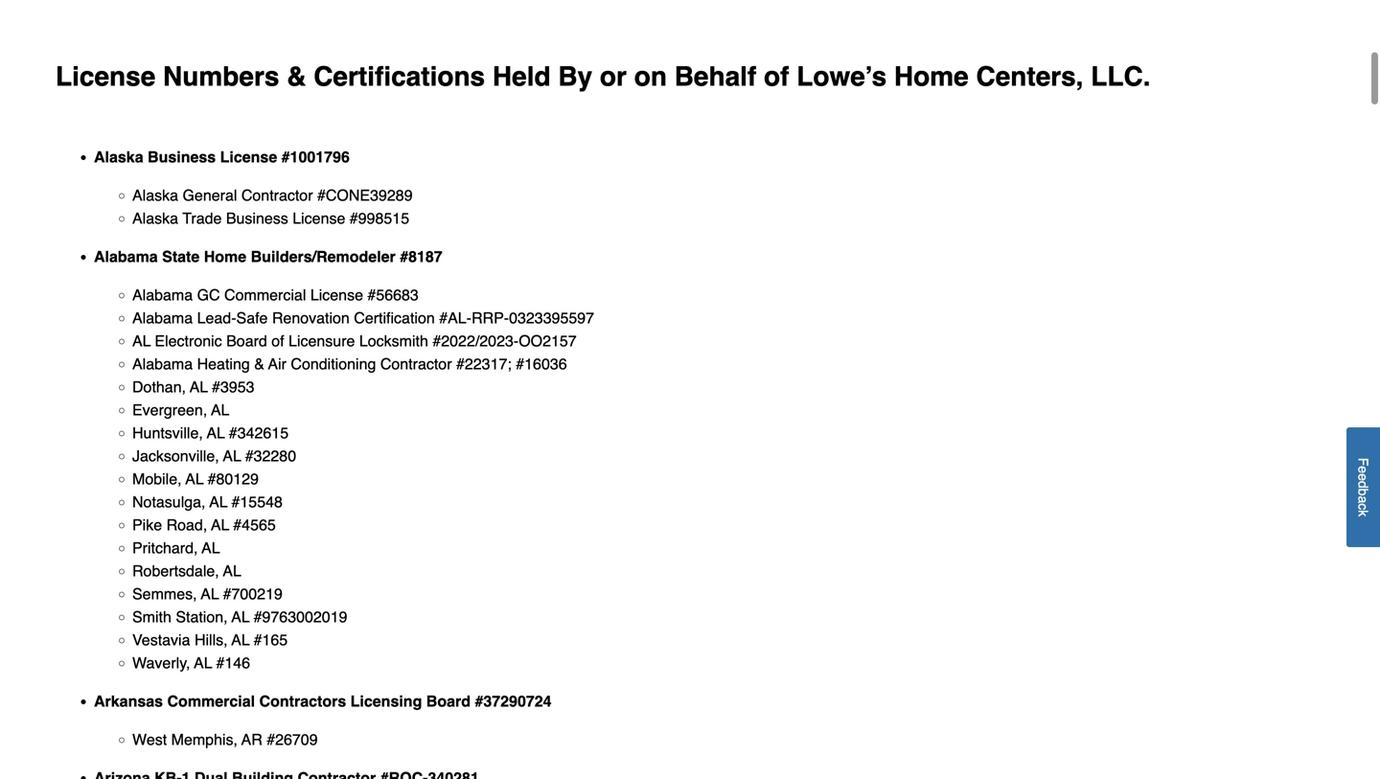 Task type: describe. For each thing, give the bounding box(es) containing it.
heating
[[197, 355, 250, 373]]

ar
[[242, 731, 262, 748]]

safe
[[236, 309, 268, 327]]

trade
[[182, 209, 222, 227]]

1 horizontal spatial of
[[764, 61, 789, 92]]

alabama down state
[[132, 286, 193, 304]]

#4565
[[233, 516, 276, 534]]

alabama left state
[[94, 248, 158, 265]]

al down jacksonville,
[[186, 470, 204, 488]]

1 vertical spatial commercial
[[167, 692, 255, 710]]

alabama up electronic
[[132, 309, 193, 327]]

k
[[1356, 510, 1371, 517]]

2 vertical spatial alaska
[[132, 209, 178, 227]]

builders/remodeler
[[251, 248, 396, 265]]

contractor inside alabama gc commercial license #56683 alabama lead-safe renovation certification #al-rrp-0323395597 al electronic board of licensure locksmith #2022/2023-oo2157 alabama heating & air conditioning contractor #22317; #16036 dothan, al #3953 evergreen, al huntsville, al #342615 jacksonville, al #32280 mobile, al #80129 notasulga, al #15548 pike road, al #4565 pritchard, al robertsdale, al semmes, al #700219 smith station, al #9763002019 vestavia hills, al #165 waverly, al #146
[[380, 355, 452, 373]]

vestavia
[[132, 631, 190, 649]]

1 horizontal spatial &
[[287, 61, 306, 92]]

1 vertical spatial home
[[204, 248, 246, 265]]

al up #80129
[[223, 447, 241, 465]]

hills,
[[195, 631, 228, 649]]

b
[[1356, 488, 1371, 496]]

#1001796
[[281, 148, 350, 166]]

business inside alaska general contractor #cone39289 alaska trade business license #998515
[[226, 209, 288, 227]]

#8187
[[400, 248, 443, 265]]

waverly,
[[132, 654, 190, 672]]

memphis,
[[171, 731, 238, 748]]

air
[[268, 355, 287, 373]]

al left #342615
[[207, 424, 225, 442]]

2 e from the top
[[1356, 473, 1371, 481]]

#cone39289
[[317, 186, 413, 204]]

or
[[600, 61, 627, 92]]

west
[[132, 731, 167, 748]]

alaska for alaska general contractor #cone39289 alaska trade business license #998515
[[132, 186, 178, 204]]

licensure
[[289, 332, 355, 350]]

notasulga,
[[132, 493, 206, 511]]

oo2157
[[519, 332, 577, 350]]

certification #al-
[[354, 309, 472, 327]]

huntsville,
[[132, 424, 203, 442]]

& inside alabama gc commercial license #56683 alabama lead-safe renovation certification #al-rrp-0323395597 al electronic board of licensure locksmith #2022/2023-oo2157 alabama heating & air conditioning contractor #22317; #16036 dothan, al #3953 evergreen, al huntsville, al #342615 jacksonville, al #32280 mobile, al #80129 notasulga, al #15548 pike road, al #4565 pritchard, al robertsdale, al semmes, al #700219 smith station, al #9763002019 vestavia hills, al #165 waverly, al #146
[[254, 355, 264, 373]]

1 horizontal spatial home
[[894, 61, 969, 92]]

alaska business license #1001796
[[94, 148, 350, 166]]

pritchard,
[[132, 539, 198, 557]]

0323395597
[[509, 309, 594, 327]]

evergreen,
[[132, 401, 207, 419]]

#26709
[[267, 731, 318, 748]]

road,
[[166, 516, 207, 534]]

robertsdale,
[[132, 562, 219, 580]]

#700219
[[223, 585, 283, 603]]

alabama state home builders/remodeler #8187
[[94, 248, 443, 265]]

a
[[1356, 496, 1371, 503]]

dothan,
[[132, 378, 186, 396]]

#32280
[[245, 447, 296, 465]]

alabama gc commercial license #56683 alabama lead-safe renovation certification #al-rrp-0323395597 al electronic board of licensure locksmith #2022/2023-oo2157 alabama heating & air conditioning contractor #22317; #16036 dothan, al #3953 evergreen, al huntsville, al #342615 jacksonville, al #32280 mobile, al #80129 notasulga, al #15548 pike road, al #4565 pritchard, al robertsdale, al semmes, al #700219 smith station, al #9763002019 vestavia hills, al #165 waverly, al #146
[[132, 286, 594, 672]]

smith
[[132, 608, 171, 626]]

al right 'road,'
[[211, 516, 229, 534]]

west memphis, ar #26709
[[132, 731, 318, 748]]

commercial inside alabama gc commercial license #56683 alabama lead-safe renovation certification #al-rrp-0323395597 al electronic board of licensure locksmith #2022/2023-oo2157 alabama heating & air conditioning contractor #22317; #16036 dothan, al #3953 evergreen, al huntsville, al #342615 jacksonville, al #32280 mobile, al #80129 notasulga, al #15548 pike road, al #4565 pritchard, al robertsdale, al semmes, al #700219 smith station, al #9763002019 vestavia hills, al #165 waverly, al #146
[[224, 286, 306, 304]]

al up the station,
[[201, 585, 219, 603]]

#146
[[216, 654, 250, 672]]

board inside alabama gc commercial license #56683 alabama lead-safe renovation certification #al-rrp-0323395597 al electronic board of licensure locksmith #2022/2023-oo2157 alabama heating & air conditioning contractor #22317; #16036 dothan, al #3953 evergreen, al huntsville, al #342615 jacksonville, al #32280 mobile, al #80129 notasulga, al #15548 pike road, al #4565 pritchard, al robertsdale, al semmes, al #700219 smith station, al #9763002019 vestavia hills, al #165 waverly, al #146
[[226, 332, 267, 350]]

on
[[634, 61, 667, 92]]

#16036
[[516, 355, 567, 373]]

lowe's
[[797, 61, 887, 92]]



Task type: vqa. For each thing, say whether or not it's contained in the screenshot.
with related to 49
no



Task type: locate. For each thing, give the bounding box(es) containing it.
centers,
[[976, 61, 1084, 92]]

license numbers & certifications held by or on behalf of lowe's home centers, llc.
[[56, 61, 1151, 92]]

station,
[[176, 608, 228, 626]]

home up "gc"
[[204, 248, 246, 265]]

#15548
[[231, 493, 283, 511]]

c
[[1356, 503, 1371, 510]]

commercial
[[224, 286, 306, 304], [167, 692, 255, 710]]

& left air
[[254, 355, 264, 373]]

license
[[56, 61, 156, 92], [220, 148, 277, 166], [293, 209, 345, 227], [310, 286, 363, 304]]

&
[[287, 61, 306, 92], [254, 355, 264, 373]]

pike
[[132, 516, 162, 534]]

f e e d b a c k button
[[1347, 427, 1380, 547]]

arkansas commercial contractors licensing board #37290724
[[94, 692, 552, 710]]

#342615
[[229, 424, 289, 442]]

jacksonville,
[[132, 447, 219, 465]]

contractor inside alaska general contractor #cone39289 alaska trade business license #998515
[[241, 186, 313, 204]]

business up "alabama state home builders/remodeler #8187"
[[226, 209, 288, 227]]

1 vertical spatial board
[[426, 692, 471, 710]]

al left electronic
[[132, 332, 151, 350]]

#3953
[[212, 378, 255, 396]]

home right lowe's
[[894, 61, 969, 92]]

lead-
[[197, 309, 236, 327]]

0 vertical spatial business
[[148, 148, 216, 166]]

f
[[1356, 458, 1371, 466]]

0 horizontal spatial board
[[226, 332, 267, 350]]

0 horizontal spatial of
[[272, 332, 284, 350]]

alabama up dothan,
[[132, 355, 193, 373]]

state
[[162, 248, 200, 265]]

1 vertical spatial business
[[226, 209, 288, 227]]

e up b
[[1356, 473, 1371, 481]]

al down heating
[[190, 378, 208, 396]]

f e e d b a c k
[[1356, 458, 1371, 517]]

1 vertical spatial &
[[254, 355, 264, 373]]

1 horizontal spatial business
[[226, 209, 288, 227]]

0 horizontal spatial home
[[204, 248, 246, 265]]

#80129
[[208, 470, 259, 488]]

of up air
[[272, 332, 284, 350]]

arkansas
[[94, 692, 163, 710]]

al down #80129
[[209, 493, 227, 511]]

held
[[493, 61, 551, 92]]

alaska for alaska business license #1001796
[[94, 148, 143, 166]]

al down hills,
[[194, 654, 212, 672]]

locksmith
[[359, 332, 428, 350]]

0 vertical spatial contractor
[[241, 186, 313, 204]]

1 vertical spatial of
[[272, 332, 284, 350]]

al up #146
[[232, 631, 250, 649]]

mobile,
[[132, 470, 182, 488]]

board right licensing
[[426, 692, 471, 710]]

home
[[894, 61, 969, 92], [204, 248, 246, 265]]

1 e from the top
[[1356, 466, 1371, 473]]

0 vertical spatial commercial
[[224, 286, 306, 304]]

alaska
[[94, 148, 143, 166], [132, 186, 178, 204], [132, 209, 178, 227]]

of
[[764, 61, 789, 92], [272, 332, 284, 350]]

commercial up memphis,
[[167, 692, 255, 710]]

al down 'road,'
[[202, 539, 220, 557]]

0 horizontal spatial contractor
[[241, 186, 313, 204]]

business up general
[[148, 148, 216, 166]]

alabama
[[94, 248, 158, 265], [132, 286, 193, 304], [132, 309, 193, 327], [132, 355, 193, 373]]

al up #700219
[[223, 562, 241, 580]]

of inside alabama gc commercial license #56683 alabama lead-safe renovation certification #al-rrp-0323395597 al electronic board of licensure locksmith #2022/2023-oo2157 alabama heating & air conditioning contractor #22317; #16036 dothan, al #3953 evergreen, al huntsville, al #342615 jacksonville, al #32280 mobile, al #80129 notasulga, al #15548 pike road, al #4565 pritchard, al robertsdale, al semmes, al #700219 smith station, al #9763002019 vestavia hills, al #165 waverly, al #146
[[272, 332, 284, 350]]

1 horizontal spatial contractor
[[380, 355, 452, 373]]

0 vertical spatial alaska
[[94, 148, 143, 166]]

#37290724
[[475, 692, 552, 710]]

#56683
[[367, 286, 419, 304]]

0 vertical spatial of
[[764, 61, 789, 92]]

al down #700219
[[232, 608, 250, 626]]

e
[[1356, 466, 1371, 473], [1356, 473, 1371, 481]]

#9763002019
[[254, 608, 347, 626]]

al down #3953
[[211, 401, 229, 419]]

contractor down locksmith
[[380, 355, 452, 373]]

board down safe
[[226, 332, 267, 350]]

of right the behalf
[[764, 61, 789, 92]]

alaska general contractor #cone39289 alaska trade business license #998515
[[132, 186, 413, 227]]

rrp-
[[472, 309, 509, 327]]

conditioning
[[291, 355, 376, 373]]

contractor down #1001796 on the left top of the page
[[241, 186, 313, 204]]

1 vertical spatial contractor
[[380, 355, 452, 373]]

0 horizontal spatial business
[[148, 148, 216, 166]]

renovation
[[272, 309, 350, 327]]

by
[[558, 61, 592, 92]]

& right numbers
[[287, 61, 306, 92]]

1 horizontal spatial board
[[426, 692, 471, 710]]

licensing
[[350, 692, 422, 710]]

numbers
[[163, 61, 279, 92]]

business
[[148, 148, 216, 166], [226, 209, 288, 227]]

0 vertical spatial &
[[287, 61, 306, 92]]

1 vertical spatial alaska
[[132, 186, 178, 204]]

commercial up safe
[[224, 286, 306, 304]]

d
[[1356, 481, 1371, 488]]

contractor
[[241, 186, 313, 204], [380, 355, 452, 373]]

contractors
[[259, 692, 346, 710]]

#165
[[254, 631, 288, 649]]

electronic
[[155, 332, 222, 350]]

#22317;
[[456, 355, 512, 373]]

general
[[183, 186, 237, 204]]

llc.
[[1091, 61, 1151, 92]]

#2022/2023-
[[433, 332, 519, 350]]

certifications
[[314, 61, 485, 92]]

gc
[[197, 286, 220, 304]]

0 vertical spatial home
[[894, 61, 969, 92]]

license inside alabama gc commercial license #56683 alabama lead-safe renovation certification #al-rrp-0323395597 al electronic board of licensure locksmith #2022/2023-oo2157 alabama heating & air conditioning contractor #22317; #16036 dothan, al #3953 evergreen, al huntsville, al #342615 jacksonville, al #32280 mobile, al #80129 notasulga, al #15548 pike road, al #4565 pritchard, al robertsdale, al semmes, al #700219 smith station, al #9763002019 vestavia hills, al #165 waverly, al #146
[[310, 286, 363, 304]]

#998515
[[350, 209, 409, 227]]

e up d
[[1356, 466, 1371, 473]]

board
[[226, 332, 267, 350], [426, 692, 471, 710]]

behalf
[[674, 61, 756, 92]]

al
[[132, 332, 151, 350], [190, 378, 208, 396], [211, 401, 229, 419], [207, 424, 225, 442], [223, 447, 241, 465], [186, 470, 204, 488], [209, 493, 227, 511], [211, 516, 229, 534], [202, 539, 220, 557], [223, 562, 241, 580], [201, 585, 219, 603], [232, 608, 250, 626], [232, 631, 250, 649], [194, 654, 212, 672]]

0 horizontal spatial &
[[254, 355, 264, 373]]

semmes,
[[132, 585, 197, 603]]

license inside alaska general contractor #cone39289 alaska trade business license #998515
[[293, 209, 345, 227]]

0 vertical spatial board
[[226, 332, 267, 350]]



